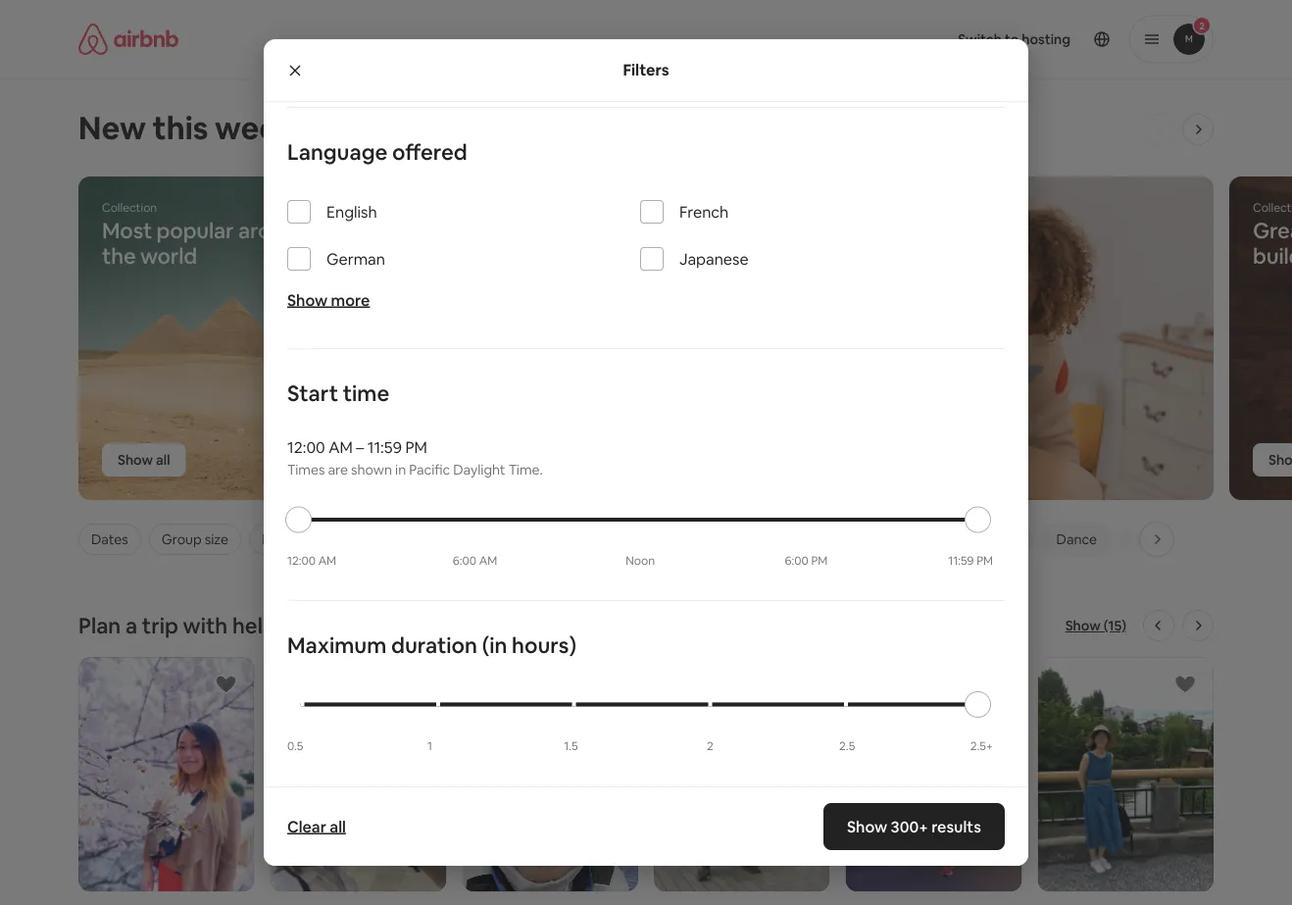 Task type: describe. For each thing, give the bounding box(es) containing it.
this week
[[153, 107, 296, 148]]

duration
[[391, 632, 478, 660]]

english
[[327, 202, 377, 222]]

show 300+ results
[[848, 817, 982, 837]]

(in
[[482, 632, 507, 660]]

group inside more filters dialog
[[287, 0, 1005, 108]]

filters
[[623, 60, 670, 80]]

show (15)
[[1066, 617, 1127, 635]]

all for clear all
[[330, 817, 346, 837]]

show all link
[[102, 443, 186, 477]]

drinks element
[[1137, 531, 1177, 548]]

11:59 pm
[[949, 554, 994, 569]]

0.5
[[287, 739, 304, 754]]

filters
[[297, 531, 333, 548]]

more filters dialog
[[264, 0, 1029, 866]]

12:00 am
[[287, 554, 337, 569]]

hours)
[[512, 632, 577, 660]]

plan a trip with help from local hosts around the world
[[78, 612, 625, 640]]

offered
[[392, 138, 468, 166]]

from
[[281, 612, 331, 640]]

12:00 am – 11:59 pm times are shown in pacific daylight time.
[[287, 438, 543, 479]]

collecti
[[1254, 200, 1293, 215]]

show for show more
[[287, 290, 328, 310]]

maximum duration (in hours)
[[287, 632, 577, 660]]

am for 12:00 am – 11:59 pm times are shown in pacific daylight time.
[[329, 438, 353, 458]]

clear all button
[[278, 807, 356, 847]]

6:00 for 6:00 am
[[453, 554, 477, 569]]

profile element
[[817, 0, 1214, 78]]

clear all
[[287, 817, 346, 837]]

3 save this experience image from the left
[[1174, 673, 1198, 696]]

1 save this experience image from the left
[[214, 673, 238, 696]]

time
[[343, 380, 390, 408]]

language
[[287, 138, 388, 166]]

1
[[428, 739, 433, 754]]

2
[[707, 739, 714, 754]]

drinks button
[[1121, 523, 1193, 556]]

12:00 for 12:00 am – 11:59 pm times are shown in pacific daylight time.
[[287, 438, 325, 458]]

(15)
[[1104, 617, 1127, 635]]

1 horizontal spatial the
[[528, 612, 562, 640]]

more filters
[[262, 531, 333, 548]]

cooking element
[[965, 531, 1018, 548]]

cooking
[[965, 531, 1018, 548]]

collecti grea
[[1254, 200, 1293, 270]]

–
[[356, 438, 364, 458]]

cooking button
[[949, 523, 1033, 556]]

show more
[[287, 290, 370, 310]]

more
[[262, 531, 294, 548]]

1 horizontal spatial 11:59
[[949, 554, 975, 569]]

6:00 for 6:00 pm
[[785, 554, 809, 569]]

popular
[[156, 216, 234, 244]]

for
[[727, 216, 757, 244]]

11:59 inside 12:00 am – 11:59 pm times are shown in pacific daylight time.
[[368, 438, 402, 458]]

collection most popular around the world
[[102, 200, 309, 270]]

in
[[395, 462, 406, 479]]

show for show all
[[118, 451, 153, 469]]

german
[[327, 249, 385, 269]]

plan
[[78, 612, 121, 640]]



Task type: vqa. For each thing, say whether or not it's contained in the screenshot.
the "Show" inside Show 300+ results link
yes



Task type: locate. For each thing, give the bounding box(es) containing it.
japanese
[[680, 249, 749, 269]]

pm for 11:59 pm
[[977, 554, 994, 569]]

show for show (15)
[[1066, 617, 1101, 635]]

trip
[[142, 612, 178, 640]]

new this week group
[[0, 176, 1293, 501]]

2 horizontal spatial pm
[[977, 554, 994, 569]]

collection up most
[[102, 200, 157, 215]]

2.5
[[840, 739, 856, 754]]

1.5
[[564, 739, 578, 754]]

show inside new this week group
[[118, 451, 153, 469]]

am up the (in
[[479, 554, 497, 569]]

more filters button
[[249, 524, 346, 555]]

1 horizontal spatial all
[[330, 817, 346, 837]]

0 vertical spatial 12:00
[[287, 438, 325, 458]]

around
[[238, 216, 309, 244], [451, 612, 523, 640]]

collection up easy
[[678, 200, 733, 215]]

new this week
[[78, 107, 296, 148]]

show for show 300+ results
[[848, 817, 888, 837]]

0 vertical spatial around
[[238, 216, 309, 244]]

world
[[140, 242, 197, 270], [567, 612, 625, 640]]

itinerary
[[761, 216, 845, 244]]

1 vertical spatial world
[[567, 612, 625, 640]]

dance button
[[1041, 523, 1113, 556]]

1 horizontal spatial 6:00
[[785, 554, 809, 569]]

group
[[287, 0, 1005, 108]]

1 collection from the left
[[102, 200, 157, 215]]

1 horizontal spatial collection
[[678, 200, 733, 215]]

noon
[[626, 554, 655, 569]]

1 6:00 from the left
[[453, 554, 477, 569]]

0 vertical spatial world
[[140, 242, 197, 270]]

a
[[126, 612, 137, 640]]

12:00 for 12:00 am
[[287, 554, 316, 569]]

6:00 am
[[453, 554, 497, 569]]

show all
[[118, 451, 170, 469]]

0 vertical spatial all
[[156, 451, 170, 469]]

0 horizontal spatial save this experience image
[[214, 673, 238, 696]]

1 vertical spatial 12:00
[[287, 554, 316, 569]]

planning
[[678, 242, 764, 270]]

1 vertical spatial around
[[451, 612, 523, 640]]

12:00 down 'more filters'
[[287, 554, 316, 569]]

show (15) link
[[1066, 616, 1127, 636]]

am
[[329, 438, 353, 458], [318, 554, 337, 569], [479, 554, 497, 569]]

grea
[[1254, 216, 1293, 244]]

11:59 right –
[[368, 438, 402, 458]]

results
[[932, 817, 982, 837]]

collection for easy
[[678, 200, 733, 215]]

0 horizontal spatial all
[[156, 451, 170, 469]]

save this experience image
[[214, 673, 238, 696], [982, 673, 1006, 696], [1174, 673, 1198, 696]]

12:00 inside 12:00 am – 11:59 pm times are shown in pacific daylight time.
[[287, 438, 325, 458]]

language offered
[[287, 138, 468, 166]]

1 vertical spatial the
[[528, 612, 562, 640]]

pm
[[406, 438, 428, 458], [812, 554, 828, 569], [977, 554, 994, 569]]

start time
[[287, 380, 390, 408]]

hosts
[[388, 612, 446, 640]]

around right popular
[[238, 216, 309, 244]]

0 horizontal spatial pm
[[406, 438, 428, 458]]

collection inside collection most popular around the world
[[102, 200, 157, 215]]

local
[[335, 612, 383, 640]]

6:00
[[453, 554, 477, 569], [785, 554, 809, 569]]

am inside 12:00 am – 11:59 pm times are shown in pacific daylight time.
[[329, 438, 353, 458]]

shown
[[351, 462, 392, 479]]

0 horizontal spatial 6:00
[[453, 554, 477, 569]]

12:00
[[287, 438, 325, 458], [287, 554, 316, 569]]

more
[[331, 290, 370, 310]]

pm for 6:00 pm
[[812, 554, 828, 569]]

collection
[[102, 200, 157, 215], [678, 200, 733, 215]]

0 horizontal spatial world
[[140, 242, 197, 270]]

1 horizontal spatial world
[[567, 612, 625, 640]]

show more button
[[287, 290, 370, 310]]

collection easy for itinerary planning
[[678, 200, 845, 270]]

french
[[680, 202, 729, 222]]

with
[[183, 612, 228, 640]]

am down filters
[[318, 554, 337, 569]]

the left popular
[[102, 242, 136, 270]]

1 vertical spatial all
[[330, 817, 346, 837]]

am for 12:00 am
[[318, 554, 337, 569]]

0 horizontal spatial the
[[102, 242, 136, 270]]

times
[[287, 462, 325, 479]]

around inside collection most popular around the world
[[238, 216, 309, 244]]

6:00 pm
[[785, 554, 828, 569]]

1 horizontal spatial around
[[451, 612, 523, 640]]

all inside new this week group
[[156, 451, 170, 469]]

12:00 up times
[[287, 438, 325, 458]]

all for show all
[[156, 451, 170, 469]]

dance
[[1057, 531, 1098, 548]]

2.5+
[[971, 739, 994, 754]]

daylight
[[453, 462, 506, 479]]

pm inside 12:00 am – 11:59 pm times are shown in pacific daylight time.
[[406, 438, 428, 458]]

maximum
[[287, 632, 387, 660]]

easy
[[678, 216, 723, 244]]

0 vertical spatial the
[[102, 242, 136, 270]]

am left –
[[329, 438, 353, 458]]

1 vertical spatial 11:59
[[949, 554, 975, 569]]

1 12:00 from the top
[[287, 438, 325, 458]]

2 horizontal spatial save this experience image
[[1174, 673, 1198, 696]]

2 12:00 from the top
[[287, 554, 316, 569]]

pacific
[[409, 462, 450, 479]]

all inside button
[[330, 817, 346, 837]]

the
[[102, 242, 136, 270], [528, 612, 562, 640]]

world inside collection most popular around the world
[[140, 242, 197, 270]]

the inside collection most popular around the world
[[102, 242, 136, 270]]

drinks
[[1137, 531, 1177, 548]]

collection inside collection easy for itinerary planning
[[678, 200, 733, 215]]

most
[[102, 216, 152, 244]]

start
[[287, 380, 338, 408]]

0 vertical spatial 11:59
[[368, 438, 402, 458]]

0 horizontal spatial 11:59
[[368, 438, 402, 458]]

am for 6:00 am
[[479, 554, 497, 569]]

2 6:00 from the left
[[785, 554, 809, 569]]

help
[[232, 612, 276, 640]]

0 horizontal spatial around
[[238, 216, 309, 244]]

11:59
[[368, 438, 402, 458], [949, 554, 975, 569]]

are
[[328, 462, 348, 479]]

2 collection from the left
[[678, 200, 733, 215]]

1 horizontal spatial save this experience image
[[982, 673, 1006, 696]]

11:59 down cooking
[[949, 554, 975, 569]]

0 horizontal spatial collection
[[102, 200, 157, 215]]

collection for most
[[102, 200, 157, 215]]

clear
[[287, 817, 327, 837]]

all
[[156, 451, 170, 469], [330, 817, 346, 837]]

1 horizontal spatial pm
[[812, 554, 828, 569]]

show 300+ results link
[[824, 803, 1005, 850]]

300+
[[891, 817, 929, 837]]

dance element
[[1057, 531, 1098, 548]]

new
[[78, 107, 146, 148]]

show
[[287, 290, 328, 310], [118, 451, 153, 469], [1066, 617, 1101, 635], [848, 817, 888, 837]]

2 save this experience image from the left
[[982, 673, 1006, 696]]

the right the (in
[[528, 612, 562, 640]]

time.
[[509, 462, 543, 479]]

around down 6:00 am
[[451, 612, 523, 640]]



